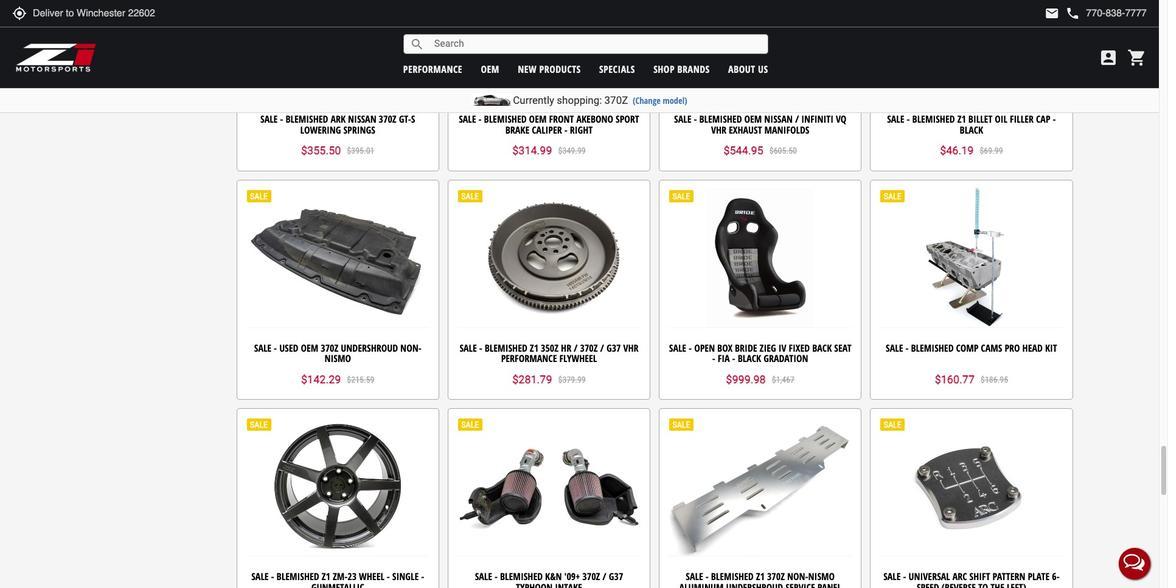 Task type: vqa. For each thing, say whether or not it's contained in the screenshot.
lowering
yes



Task type: locate. For each thing, give the bounding box(es) containing it.
wheel
[[359, 571, 384, 584]]

panel
[[817, 582, 841, 589]]

sale - universal arc shift pattern plate 6- speed (reverse to the left)
[[883, 571, 1060, 589]]

gunmetallic
[[311, 582, 364, 589]]

z1 left billet
[[957, 113, 966, 126]]

1 horizontal spatial black
[[960, 123, 983, 137]]

sale inside sale - universal arc shift pattern plate 6- speed (reverse to the left)
[[883, 571, 901, 584]]

intake
[[555, 582, 582, 589]]

sale inside sale - blemished z1 350z hr / 370z / g37 vhr performance flywheel
[[460, 342, 477, 355]]

nismo
[[325, 352, 351, 366], [808, 571, 835, 584]]

$314.99
[[512, 144, 552, 157]]

350z
[[541, 342, 559, 355]]

sale for sale - blemished ark nissan 370z gt-s lowering springs
[[260, 113, 278, 126]]

0 horizontal spatial undershroud
[[341, 342, 398, 355]]

1 horizontal spatial non-
[[787, 571, 808, 584]]

blemished for sale - blemished z1 billet oil filler cap - black
[[912, 113, 955, 126]]

sale for sale - blemished comp cams pro head kit
[[886, 342, 903, 355]]

pattern
[[993, 571, 1025, 584]]

sale inside sale - blemished oem front akebono sport brake caliper - right
[[459, 113, 476, 126]]

370z right '09+ on the left
[[582, 571, 600, 584]]

front
[[549, 113, 574, 126]]

sale inside sale - blemished z1 zm-23 wheel - single - gunmetallic
[[251, 571, 269, 584]]

blemished inside sale - blemished z1 350z hr / 370z / g37 vhr performance flywheel
[[485, 342, 527, 355]]

z1
[[957, 113, 966, 126], [530, 342, 538, 355], [322, 571, 330, 584], [756, 571, 765, 584]]

performance link
[[403, 62, 462, 76]]

blemished inside sale - blemished ark nissan 370z gt-s lowering springs
[[286, 113, 328, 126]]

g37 right '09+ on the left
[[609, 571, 623, 584]]

phone link
[[1065, 6, 1147, 21]]

$1,467
[[772, 375, 795, 385]]

/ right hr
[[574, 342, 578, 355]]

shopping_cart link
[[1124, 48, 1147, 68]]

nissan inside sale - blemished ark nissan 370z gt-s lowering springs
[[348, 113, 376, 126]]

$355.50 $395.01
[[301, 144, 374, 157]]

$160.77
[[935, 373, 975, 386]]

z1 inside sale - blemished z1 zm-23 wheel - single - gunmetallic
[[322, 571, 330, 584]]

shopping:
[[557, 94, 602, 106]]

blemished inside sale - blemished z1 370z non-nismo aluminum undershroud service panel
[[711, 571, 754, 584]]

blemished inside sale - blemished oem nissan / infiniti vq vhr exhaust manifolds
[[699, 113, 742, 126]]

blemished for sale - blemished oem nissan / infiniti vq vhr exhaust manifolds
[[699, 113, 742, 126]]

vhr inside sale - blemished oem nissan / infiniti vq vhr exhaust manifolds
[[711, 123, 726, 137]]

1 vertical spatial vhr
[[623, 342, 638, 355]]

0 horizontal spatial nismo
[[325, 352, 351, 366]]

nismo inside sale - blemished z1 370z non-nismo aluminum undershroud service panel
[[808, 571, 835, 584]]

$544.95
[[724, 144, 763, 157]]

oem right used
[[301, 342, 318, 355]]

sale inside "sale - blemished z1 billet oil filler cap - black"
[[887, 113, 904, 126]]

370z
[[604, 94, 628, 106], [379, 113, 396, 126], [321, 342, 338, 355], [580, 342, 598, 355], [582, 571, 600, 584], [767, 571, 785, 584]]

new products link
[[518, 62, 581, 76]]

$46.19
[[940, 144, 974, 157]]

currently
[[513, 94, 554, 106]]

0 horizontal spatial black
[[738, 352, 761, 366]]

1 horizontal spatial nismo
[[808, 571, 835, 584]]

seat
[[834, 342, 851, 355]]

sale for sale - used oem 370z undershroud non- nismo
[[254, 342, 271, 355]]

2 nissan from the left
[[764, 113, 793, 126]]

1 nissan from the left
[[348, 113, 376, 126]]

sale inside sale - open box bride zieg iv fixed back seat - fia - black gradation
[[669, 342, 686, 355]]

head
[[1022, 342, 1043, 355]]

z1 for 350z
[[530, 342, 538, 355]]

g37 inside sale - blemished z1 350z hr / 370z / g37 vhr performance flywheel
[[606, 342, 621, 355]]

0 horizontal spatial nissan
[[348, 113, 376, 126]]

/ inside sale - blemished oem nissan / infiniti vq vhr exhaust manifolds
[[795, 113, 799, 126]]

370z right hr
[[580, 342, 598, 355]]

0 vertical spatial nismo
[[325, 352, 351, 366]]

blemished inside "sale - blemished z1 billet oil filler cap - black"
[[912, 113, 955, 126]]

sale - blemished z1 billet oil filler cap - black
[[887, 113, 1056, 137]]

mail
[[1045, 6, 1059, 21]]

(reverse
[[942, 582, 976, 589]]

6-
[[1052, 571, 1060, 584]]

vhr inside sale - blemished z1 350z hr / 370z / g37 vhr performance flywheel
[[623, 342, 638, 355]]

box
[[717, 342, 732, 355]]

undershroud up $215.59
[[341, 342, 398, 355]]

plate
[[1028, 571, 1050, 584]]

0 vertical spatial undershroud
[[341, 342, 398, 355]]

370z left gt-
[[379, 113, 396, 126]]

nissan right ark
[[348, 113, 376, 126]]

blemished inside sale - blemished oem front akebono sport brake caliper - right
[[484, 113, 527, 126]]

0 vertical spatial non-
[[400, 342, 421, 355]]

0 horizontal spatial vhr
[[623, 342, 638, 355]]

oem left new
[[481, 62, 499, 76]]

0 horizontal spatial non-
[[400, 342, 421, 355]]

fixed
[[789, 342, 810, 355]]

370z inside sale - blemished ark nissan 370z gt-s lowering springs
[[379, 113, 396, 126]]

1 vertical spatial black
[[738, 352, 761, 366]]

sale - blemished k&n '09+ 370z / g37 typhoon intake
[[475, 571, 623, 589]]

sale for sale - open box bride zieg iv fixed back seat - fia - black gradation
[[669, 342, 686, 355]]

shop brands link
[[653, 62, 710, 76]]

/ right '09+ on the left
[[602, 571, 606, 584]]

vhr right flywheel
[[623, 342, 638, 355]]

370z left service
[[767, 571, 785, 584]]

iv
[[778, 342, 786, 355]]

to
[[978, 582, 988, 589]]

arc
[[952, 571, 967, 584]]

/
[[795, 113, 799, 126], [574, 342, 578, 355], [600, 342, 604, 355], [602, 571, 606, 584]]

blemished inside sale - blemished k&n '09+ 370z / g37 typhoon intake
[[500, 571, 543, 584]]

z1 left service
[[756, 571, 765, 584]]

- inside sale - universal arc shift pattern plate 6- speed (reverse to the left)
[[903, 571, 906, 584]]

comp
[[956, 342, 978, 355]]

1 vertical spatial undershroud
[[726, 582, 783, 589]]

brake
[[505, 123, 529, 137]]

sale for sale - blemished z1 billet oil filler cap - black
[[887, 113, 904, 126]]

z1 inside "sale - blemished z1 billet oil filler cap - black"
[[957, 113, 966, 126]]

$379.99
[[558, 375, 586, 385]]

black up the $46.19 $69.99
[[960, 123, 983, 137]]

sale - blemished z1 zm-23 wheel - single - gunmetallic
[[251, 571, 424, 589]]

0 vertical spatial g37
[[606, 342, 621, 355]]

vhr left the exhaust
[[711, 123, 726, 137]]

1 horizontal spatial nissan
[[764, 113, 793, 126]]

1 vertical spatial nismo
[[808, 571, 835, 584]]

sale inside sale - blemished z1 370z non-nismo aluminum undershroud service panel
[[686, 571, 703, 584]]

sale inside sale - blemished k&n '09+ 370z / g37 typhoon intake
[[475, 571, 492, 584]]

/ inside sale - blemished k&n '09+ 370z / g37 typhoon intake
[[602, 571, 606, 584]]

black up $999.98 at the right
[[738, 352, 761, 366]]

oem down currently
[[529, 113, 547, 126]]

blemished for sale - blemished oem front akebono sport brake caliper - right
[[484, 113, 527, 126]]

$355.50
[[301, 144, 341, 157]]

1 horizontal spatial undershroud
[[726, 582, 783, 589]]

universal
[[909, 571, 950, 584]]

oem inside sale - used oem 370z undershroud non- nismo
[[301, 342, 318, 355]]

oem up $544.95 $605.50
[[744, 113, 762, 126]]

oil
[[995, 113, 1007, 126]]

z1 inside sale - blemished z1 350z hr / 370z / g37 vhr performance flywheel
[[530, 342, 538, 355]]

sale for sale - universal arc shift pattern plate 6- speed (reverse to the left)
[[883, 571, 901, 584]]

brands
[[677, 62, 710, 76]]

z1 inside sale - blemished z1 370z non-nismo aluminum undershroud service panel
[[756, 571, 765, 584]]

sale inside sale - used oem 370z undershroud non- nismo
[[254, 342, 271, 355]]

typhoon
[[516, 582, 553, 589]]

performance
[[501, 352, 557, 366]]

sale
[[260, 113, 278, 126], [459, 113, 476, 126], [674, 113, 691, 126], [887, 113, 904, 126], [254, 342, 271, 355], [460, 342, 477, 355], [669, 342, 686, 355], [886, 342, 903, 355], [251, 571, 269, 584], [475, 571, 492, 584], [686, 571, 703, 584], [883, 571, 901, 584]]

$46.19 $69.99
[[940, 144, 1003, 157]]

1 vertical spatial g37
[[609, 571, 623, 584]]

/ left infiniti
[[795, 113, 799, 126]]

undershroud left service
[[726, 582, 783, 589]]

sport
[[616, 113, 639, 126]]

nissan inside sale - blemished oem nissan / infiniti vq vhr exhaust manifolds
[[764, 113, 793, 126]]

right
[[570, 123, 593, 137]]

-
[[280, 113, 283, 126], [478, 113, 482, 126], [694, 113, 697, 126], [907, 113, 910, 126], [1053, 113, 1056, 126], [564, 123, 567, 137], [274, 342, 277, 355], [479, 342, 482, 355], [689, 342, 692, 355], [905, 342, 909, 355], [712, 352, 715, 366], [732, 352, 735, 366], [271, 571, 274, 584], [387, 571, 390, 584], [421, 571, 424, 584], [495, 571, 498, 584], [705, 571, 709, 584], [903, 571, 906, 584]]

single
[[392, 571, 419, 584]]

sale - blemished ark nissan 370z gt-s lowering springs
[[260, 113, 415, 137]]

370z up $142.29 $215.59
[[321, 342, 338, 355]]

sale for sale - blemished oem nissan / infiniti vq vhr exhaust manifolds
[[674, 113, 691, 126]]

0 vertical spatial black
[[960, 123, 983, 137]]

nismo inside sale - used oem 370z undershroud non- nismo
[[325, 352, 351, 366]]

sale - blemished comp cams pro head kit
[[886, 342, 1057, 355]]

$999.98 $1,467
[[726, 373, 795, 386]]

sale inside sale - blemished oem nissan / infiniti vq vhr exhaust manifolds
[[674, 113, 691, 126]]

nissan up the $605.50
[[764, 113, 793, 126]]

oem inside sale - blemished oem front akebono sport brake caliper - right
[[529, 113, 547, 126]]

blemished inside sale - blemished z1 zm-23 wheel - single - gunmetallic
[[277, 571, 319, 584]]

1 horizontal spatial vhr
[[711, 123, 726, 137]]

z1 left zm-
[[322, 571, 330, 584]]

blemished for sale - blemished comp cams pro head kit
[[911, 342, 954, 355]]

mail phone
[[1045, 6, 1080, 21]]

cap
[[1036, 113, 1050, 126]]

$142.29
[[301, 373, 341, 386]]

370z inside sale - blemished z1 370z non-nismo aluminum undershroud service panel
[[767, 571, 785, 584]]

flywheel
[[559, 352, 597, 366]]

oem for sale - blemished oem front akebono sport brake caliper - right
[[529, 113, 547, 126]]

z1 left "350z"
[[530, 342, 538, 355]]

0 vertical spatial vhr
[[711, 123, 726, 137]]

mail link
[[1045, 6, 1059, 21]]

fia
[[718, 352, 730, 366]]

new products
[[518, 62, 581, 76]]

g37 right flywheel
[[606, 342, 621, 355]]

z1 for billet
[[957, 113, 966, 126]]

service
[[785, 582, 815, 589]]

cams
[[981, 342, 1002, 355]]

oem inside sale - blemished oem nissan / infiniti vq vhr exhaust manifolds
[[744, 113, 762, 126]]

sale inside sale - blemished ark nissan 370z gt-s lowering springs
[[260, 113, 278, 126]]

/ right flywheel
[[600, 342, 604, 355]]

non- inside sale - used oem 370z undershroud non- nismo
[[400, 342, 421, 355]]

1 vertical spatial non-
[[787, 571, 808, 584]]

shopping_cart
[[1127, 48, 1147, 68]]



Task type: describe. For each thing, give the bounding box(es) containing it.
- inside sale - used oem 370z undershroud non- nismo
[[274, 342, 277, 355]]

ark
[[331, 113, 346, 126]]

zm-
[[333, 571, 348, 584]]

shift
[[969, 571, 990, 584]]

about us
[[728, 62, 768, 76]]

k&n
[[545, 571, 562, 584]]

$605.50
[[769, 146, 797, 156]]

the
[[990, 582, 1004, 589]]

370z inside sale - blemished k&n '09+ 370z / g37 typhoon intake
[[582, 571, 600, 584]]

blemished for sale - blemished k&n '09+ 370z / g37 typhoon intake
[[500, 571, 543, 584]]

about us link
[[728, 62, 768, 76]]

gradation
[[764, 352, 808, 366]]

undershroud inside sale - blemished z1 370z non-nismo aluminum undershroud service panel
[[726, 582, 783, 589]]

filler
[[1010, 113, 1034, 126]]

370z inside sale - blemished z1 350z hr / 370z / g37 vhr performance flywheel
[[580, 342, 598, 355]]

phone
[[1065, 6, 1080, 21]]

Search search field
[[424, 35, 768, 53]]

sale for sale - blemished k&n '09+ 370z / g37 typhoon intake
[[475, 571, 492, 584]]

- inside sale - blemished oem nissan / infiniti vq vhr exhaust manifolds
[[694, 113, 697, 126]]

new
[[518, 62, 537, 76]]

370z up sport at the top right of the page
[[604, 94, 628, 106]]

account_box link
[[1096, 48, 1121, 68]]

black inside sale - open box bride zieg iv fixed back seat - fia - black gradation
[[738, 352, 761, 366]]

pro
[[1005, 342, 1020, 355]]

g37 inside sale - blemished k&n '09+ 370z / g37 typhoon intake
[[609, 571, 623, 584]]

(change model) link
[[633, 95, 687, 106]]

blemished for sale - blemished z1 350z hr / 370z / g37 vhr performance flywheel
[[485, 342, 527, 355]]

(change
[[633, 95, 661, 106]]

- inside sale - blemished z1 350z hr / 370z / g37 vhr performance flywheel
[[479, 342, 482, 355]]

caliper
[[532, 123, 562, 137]]

sale - blemished oem nissan / infiniti vq vhr exhaust manifolds
[[674, 113, 846, 137]]

springs
[[343, 123, 375, 137]]

$395.01
[[347, 146, 374, 156]]

performance
[[403, 62, 462, 76]]

z1 for zm-
[[322, 571, 330, 584]]

23
[[348, 571, 357, 584]]

akebono
[[576, 113, 613, 126]]

$999.98
[[726, 373, 766, 386]]

nissan for springs
[[348, 113, 376, 126]]

sale - used oem 370z undershroud non- nismo
[[254, 342, 421, 366]]

blemished for sale - blemished ark nissan 370z gt-s lowering springs
[[286, 113, 328, 126]]

- inside sale - blemished ark nissan 370z gt-s lowering springs
[[280, 113, 283, 126]]

370z inside sale - used oem 370z undershroud non- nismo
[[321, 342, 338, 355]]

shop
[[653, 62, 675, 76]]

hr
[[561, 342, 571, 355]]

black inside "sale - blemished z1 billet oil filler cap - black"
[[960, 123, 983, 137]]

undershroud inside sale - used oem 370z undershroud non- nismo
[[341, 342, 398, 355]]

- inside sale - blemished z1 370z non-nismo aluminum undershroud service panel
[[705, 571, 709, 584]]

blemished for sale - blemished z1 zm-23 wheel - single - gunmetallic
[[277, 571, 319, 584]]

nissan for exhaust
[[764, 113, 793, 126]]

used
[[279, 342, 298, 355]]

model)
[[663, 95, 687, 106]]

shop brands
[[653, 62, 710, 76]]

sale - blemished oem front akebono sport brake caliper - right
[[459, 113, 639, 137]]

$314.99 $349.99
[[512, 144, 586, 157]]

sale for sale - blemished z1 370z non-nismo aluminum undershroud service panel
[[686, 571, 703, 584]]

$544.95 $605.50
[[724, 144, 797, 157]]

account_box
[[1099, 48, 1118, 68]]

$69.99
[[980, 146, 1003, 156]]

back
[[812, 342, 832, 355]]

s
[[411, 113, 415, 126]]

open
[[694, 342, 715, 355]]

exhaust
[[729, 123, 762, 137]]

specials
[[599, 62, 635, 76]]

sale for sale - blemished z1 350z hr / 370z / g37 vhr performance flywheel
[[460, 342, 477, 355]]

kit
[[1045, 342, 1057, 355]]

specials link
[[599, 62, 635, 76]]

speed
[[917, 582, 939, 589]]

$281.79
[[512, 373, 552, 386]]

$349.99
[[558, 146, 586, 156]]

sale - blemished z1 370z non-nismo aluminum undershroud service panel
[[679, 571, 841, 589]]

sale - open box bride zieg iv fixed back seat - fia - black gradation
[[669, 342, 851, 366]]

zieg
[[760, 342, 776, 355]]

oem for sale - used oem 370z undershroud non- nismo
[[301, 342, 318, 355]]

$186.95
[[981, 375, 1008, 385]]

$160.77 $186.95
[[935, 373, 1008, 386]]

currently shopping: 370z (change model)
[[513, 94, 687, 106]]

$215.59
[[347, 375, 374, 385]]

vq
[[836, 113, 846, 126]]

- inside sale - blemished k&n '09+ 370z / g37 typhoon intake
[[495, 571, 498, 584]]

sale for sale - blemished z1 zm-23 wheel - single - gunmetallic
[[251, 571, 269, 584]]

bride
[[735, 342, 757, 355]]

non- inside sale - blemished z1 370z non-nismo aluminum undershroud service panel
[[787, 571, 808, 584]]

about
[[728, 62, 755, 76]]

oem for sale - blemished oem nissan / infiniti vq vhr exhaust manifolds
[[744, 113, 762, 126]]

search
[[410, 37, 424, 51]]

z1 motorsports logo image
[[15, 43, 97, 73]]

z1 for 370z
[[756, 571, 765, 584]]

infiniti
[[801, 113, 833, 126]]

aluminum
[[679, 582, 724, 589]]

gt-
[[399, 113, 411, 126]]

left)
[[1007, 582, 1026, 589]]

sale for sale - blemished oem front akebono sport brake caliper - right
[[459, 113, 476, 126]]

$142.29 $215.59
[[301, 373, 374, 386]]

blemished for sale - blemished z1 370z non-nismo aluminum undershroud service panel
[[711, 571, 754, 584]]

manifolds
[[764, 123, 809, 137]]

us
[[758, 62, 768, 76]]



